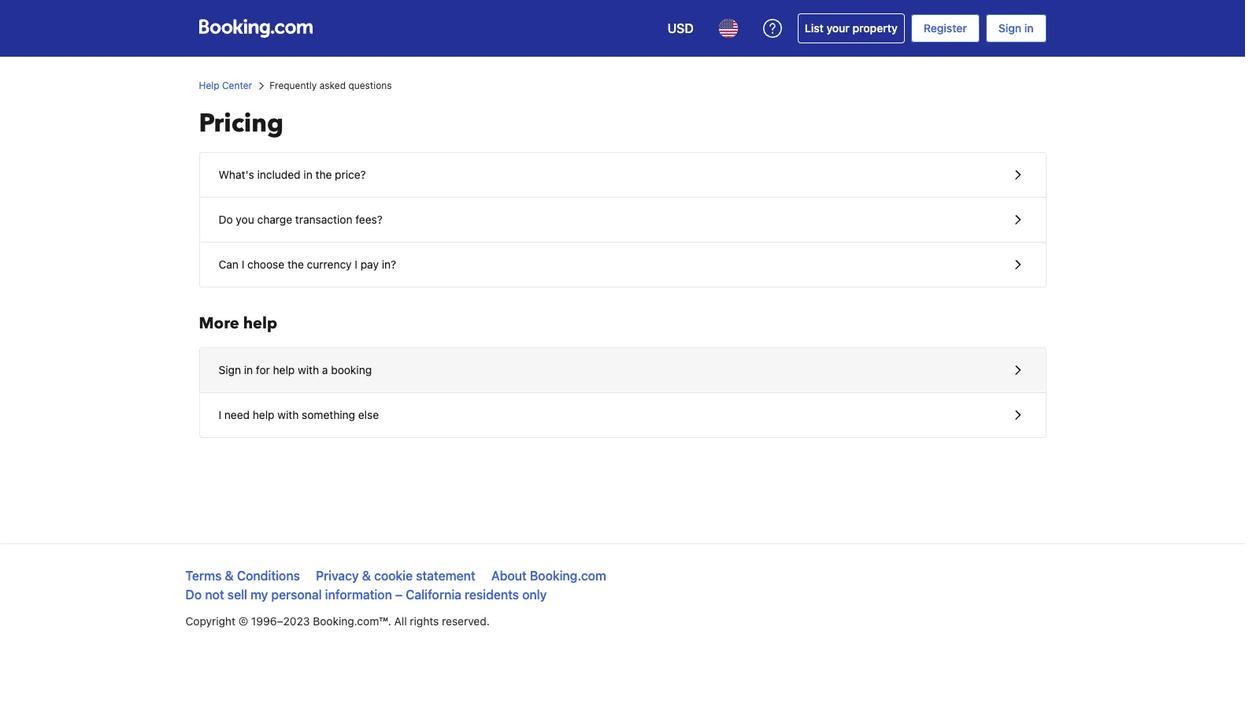 Task type: vqa. For each thing, say whether or not it's contained in the screenshot.
& for Privacy
yes



Task type: locate. For each thing, give the bounding box(es) containing it.
my
[[251, 588, 268, 602]]

1 horizontal spatial i
[[242, 258, 244, 271]]

sign
[[999, 21, 1022, 35], [219, 363, 241, 377]]

0 horizontal spatial the
[[287, 258, 304, 271]]

0 vertical spatial with
[[298, 363, 319, 377]]

i right can
[[242, 258, 244, 271]]

included
[[257, 168, 301, 181]]

the
[[316, 168, 332, 181], [287, 258, 304, 271]]

2 vertical spatial help
[[253, 408, 275, 421]]

booking.com online hotel reservations image
[[199, 19, 312, 38]]

with left the something
[[278, 408, 299, 421]]

usd
[[668, 21, 694, 35]]

in
[[1025, 21, 1034, 35], [304, 168, 313, 181], [244, 363, 253, 377]]

& for terms
[[225, 569, 234, 583]]

the right choose
[[287, 258, 304, 271]]

terms & conditions link
[[186, 569, 300, 583]]

do left you
[[219, 213, 233, 226]]

frequently asked questions
[[270, 80, 392, 91]]

a
[[322, 363, 328, 377]]

do
[[219, 213, 233, 226], [186, 588, 202, 602]]

help
[[199, 80, 219, 91]]

frequently
[[270, 80, 317, 91]]

help right for
[[273, 363, 295, 377]]

i
[[242, 258, 244, 271], [355, 258, 358, 271], [219, 408, 221, 421]]

sign right the register
[[999, 21, 1022, 35]]

1 vertical spatial help
[[273, 363, 295, 377]]

2 horizontal spatial i
[[355, 258, 358, 271]]

choose
[[247, 258, 284, 271]]

california
[[406, 588, 462, 602]]

personal
[[271, 588, 322, 602]]

list your property link
[[798, 13, 905, 43]]

sign for sign in
[[999, 21, 1022, 35]]

1 horizontal spatial do
[[219, 213, 233, 226]]

statement
[[416, 569, 475, 583]]

what's included in the price? button
[[200, 153, 1046, 198]]

booking.com™.
[[313, 614, 391, 628]]

privacy & cookie statement
[[316, 569, 475, 583]]

sign in for help with a booking
[[219, 363, 372, 377]]

1 vertical spatial the
[[287, 258, 304, 271]]

& up "sell"
[[225, 569, 234, 583]]

booking.com
[[530, 569, 606, 583]]

copyright
[[186, 614, 235, 628]]

help
[[243, 313, 277, 334], [273, 363, 295, 377], [253, 408, 275, 421]]

help right need on the bottom
[[253, 408, 275, 421]]

i left pay
[[355, 258, 358, 271]]

2 & from the left
[[362, 569, 371, 583]]

register link
[[911, 14, 980, 43]]

2 vertical spatial in
[[244, 363, 253, 377]]

sign left for
[[219, 363, 241, 377]]

sign in link
[[986, 14, 1046, 43]]

questions
[[349, 80, 392, 91]]

sign inside "link"
[[219, 363, 241, 377]]

with inside "link"
[[298, 363, 319, 377]]

price?
[[335, 168, 366, 181]]

i left need on the bottom
[[219, 408, 221, 421]]

2 horizontal spatial in
[[1025, 21, 1034, 35]]

i need help with something else
[[219, 408, 379, 421]]

1 horizontal spatial in
[[304, 168, 313, 181]]

about
[[491, 569, 527, 583]]

about booking.com link
[[491, 569, 606, 583]]

more
[[199, 313, 239, 334]]

0 horizontal spatial sign
[[219, 363, 241, 377]]

0 vertical spatial sign
[[999, 21, 1022, 35]]

1 vertical spatial sign
[[219, 363, 241, 377]]

0 vertical spatial do
[[219, 213, 233, 226]]

1 horizontal spatial the
[[316, 168, 332, 181]]

0 horizontal spatial do
[[186, 588, 202, 602]]

1 horizontal spatial sign
[[999, 21, 1022, 35]]

something
[[302, 408, 355, 421]]

0 vertical spatial the
[[316, 168, 332, 181]]

1 vertical spatial with
[[278, 408, 299, 421]]

1 & from the left
[[225, 569, 234, 583]]

not
[[205, 588, 224, 602]]

register
[[924, 21, 967, 35]]

do inside button
[[219, 213, 233, 226]]

information
[[325, 588, 392, 602]]

&
[[225, 569, 234, 583], [362, 569, 371, 583]]

with left a at bottom left
[[298, 363, 319, 377]]

the for price?
[[316, 168, 332, 181]]

0 horizontal spatial in
[[244, 363, 253, 377]]

in inside "link"
[[244, 363, 253, 377]]

0 vertical spatial in
[[1025, 21, 1034, 35]]

in for sign in for help with a booking
[[244, 363, 253, 377]]

1 vertical spatial in
[[304, 168, 313, 181]]

do left not
[[186, 588, 202, 602]]

with
[[298, 363, 319, 377], [278, 408, 299, 421]]

1 vertical spatial do
[[186, 588, 202, 602]]

0 horizontal spatial i
[[219, 408, 221, 421]]

do you charge transaction fees?
[[219, 213, 383, 226]]

0 vertical spatial help
[[243, 313, 277, 334]]

pay
[[361, 258, 379, 271]]

about booking.com do not sell my personal information – california residents only
[[186, 569, 606, 602]]

privacy & cookie statement link
[[316, 569, 475, 583]]

currency
[[307, 258, 352, 271]]

0 horizontal spatial &
[[225, 569, 234, 583]]

help right more
[[243, 313, 277, 334]]

i need help with something else button
[[200, 393, 1046, 437]]

sell
[[227, 588, 247, 602]]

1 horizontal spatial &
[[362, 569, 371, 583]]

residents
[[465, 588, 519, 602]]

asked
[[320, 80, 346, 91]]

do inside about booking.com do not sell my personal information – california residents only
[[186, 588, 202, 602]]

pricing
[[199, 106, 284, 141]]

& up do not sell my personal information – california residents only link
[[362, 569, 371, 583]]

what's
[[219, 168, 254, 181]]

the left price?
[[316, 168, 332, 181]]



Task type: describe. For each thing, give the bounding box(es) containing it.
else
[[358, 408, 379, 421]]

i inside i need help with something else button
[[219, 408, 221, 421]]

for
[[256, 363, 270, 377]]

& for privacy
[[362, 569, 371, 583]]

conditions
[[237, 569, 300, 583]]

–
[[395, 588, 403, 602]]

list your property
[[805, 21, 898, 35]]

can i choose the currency i pay in? button
[[200, 243, 1046, 287]]

sign in for help with a booking button
[[200, 348, 1046, 393]]

usd button
[[658, 9, 703, 47]]

only
[[522, 588, 547, 602]]

property
[[853, 21, 898, 35]]

all
[[394, 614, 407, 628]]

charge
[[257, 213, 292, 226]]

your
[[827, 21, 850, 35]]

more help
[[199, 313, 277, 334]]

in for sign in
[[1025, 21, 1034, 35]]

fees?
[[356, 213, 383, 226]]

help center
[[199, 80, 252, 91]]

list
[[805, 21, 824, 35]]

privacy
[[316, 569, 359, 583]]

rights
[[410, 614, 439, 628]]

©
[[238, 614, 248, 628]]

what's included in the price?
[[219, 168, 366, 181]]

1996–2023
[[251, 614, 310, 628]]

sign for sign in for help with a booking
[[219, 363, 241, 377]]

booking
[[331, 363, 372, 377]]

terms
[[186, 569, 222, 583]]

sign in
[[999, 21, 1034, 35]]

can
[[219, 258, 239, 271]]

do you charge transaction fees? button
[[200, 198, 1046, 243]]

in?
[[382, 258, 396, 271]]

the for currency
[[287, 258, 304, 271]]

copyright © 1996–2023 booking.com™. all rights reserved.
[[186, 614, 490, 628]]

need
[[224, 408, 250, 421]]

reserved.
[[442, 614, 490, 628]]

help center button
[[199, 79, 252, 93]]

do not sell my personal information – california residents only link
[[186, 588, 547, 602]]

transaction
[[295, 213, 353, 226]]

terms & conditions
[[186, 569, 300, 583]]

cookie
[[374, 569, 413, 583]]

you
[[236, 213, 254, 226]]

sign in for help with a booking link
[[200, 348, 1046, 392]]

can i choose the currency i pay in?
[[219, 258, 396, 271]]

center
[[222, 80, 252, 91]]

help inside "link"
[[273, 363, 295, 377]]



